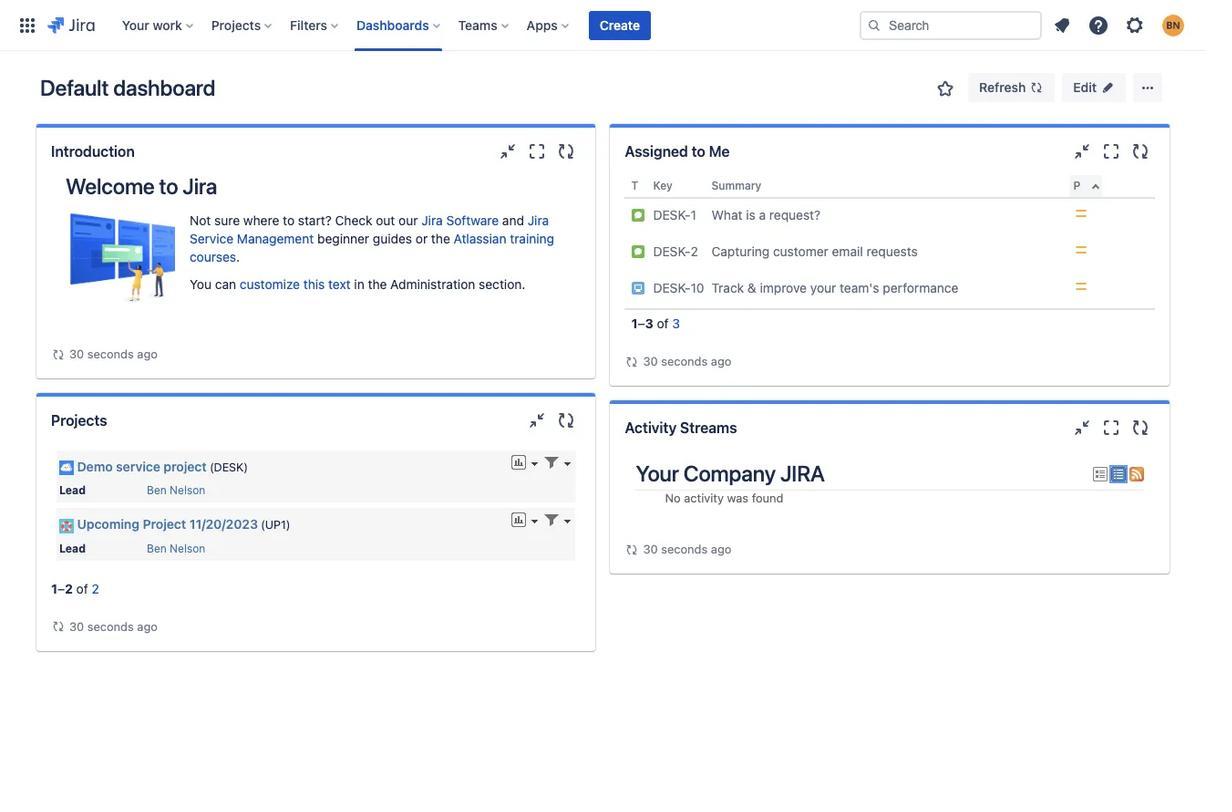 Task type: describe. For each thing, give the bounding box(es) containing it.
an arrow curved in a circular way on the button that refreshes the dashboard image for projects
[[51, 619, 66, 634]]

desk-10 link
[[653, 280, 704, 295]]

assigned to me region
[[625, 175, 1155, 371]]

no activity was found
[[665, 491, 784, 505]]

3 link
[[672, 316, 680, 331]]

banner containing your work
[[0, 0, 1206, 51]]

your for your work
[[122, 17, 149, 32]]

0 horizontal spatial jira
[[183, 173, 217, 199]]

notifications image
[[1051, 14, 1073, 36]]

appswitcher icon image
[[16, 14, 38, 36]]

2 link
[[92, 580, 99, 596]]

management
[[237, 231, 314, 246]]

it help image
[[631, 281, 646, 295]]

service request image for desk-2
[[631, 244, 646, 259]]

refresh activity streams image
[[1130, 417, 1152, 439]]

desk-10 track & improve your team's performance
[[653, 280, 959, 295]]

sure
[[214, 212, 240, 228]]

requests
[[867, 243, 918, 259]]

our
[[399, 212, 418, 228]]

ben nelson for project
[[147, 484, 205, 497]]

30 seconds ago for assigned to me
[[643, 354, 732, 368]]

10
[[691, 280, 704, 295]]

jira
[[780, 461, 825, 486]]

what
[[712, 207, 743, 223]]

seconds for assigned to me
[[661, 354, 708, 368]]

section.
[[479, 276, 526, 292]]

1 – 2 of 2
[[51, 580, 99, 596]]

&
[[748, 280, 757, 295]]

welcome
[[66, 173, 155, 199]]

your profile and settings image
[[1163, 14, 1185, 36]]

or
[[416, 231, 428, 246]]

edit
[[1074, 79, 1097, 95]]

maximize assigned to me image
[[1101, 140, 1123, 162]]

training
[[510, 231, 554, 246]]

key
[[653, 179, 673, 192]]

track & improve your team's performance link
[[712, 280, 959, 295]]

1 vertical spatial projects
[[51, 412, 107, 429]]

projects button
[[206, 10, 279, 40]]

projects inside projects popup button
[[211, 17, 261, 32]]

refresh
[[980, 79, 1026, 95]]

me
[[709, 143, 730, 160]]

can
[[215, 276, 236, 292]]

minimize assigned to me image
[[1071, 140, 1093, 162]]

seconds for introduction
[[87, 347, 134, 361]]

maximize introduction image
[[527, 140, 549, 162]]

track
[[712, 280, 744, 295]]

(up1)
[[261, 518, 290, 532]]

beginner guides or the
[[314, 231, 454, 246]]

ago for activity streams
[[711, 542, 732, 556]]

project
[[164, 459, 207, 474]]

30 seconds ago for introduction
[[69, 347, 158, 361]]

medium image for capturing customer email requests
[[1074, 243, 1088, 257]]

demo
[[77, 459, 113, 474]]

service
[[116, 459, 160, 474]]

a
[[759, 207, 766, 223]]

capturing customer email requests
[[712, 243, 918, 259]]

jira service management link
[[190, 212, 549, 246]]

your company jira
[[636, 461, 825, 486]]

your work
[[122, 17, 182, 32]]

not
[[190, 212, 211, 228]]

introduction region
[[51, 173, 581, 364]]

teams button
[[453, 10, 516, 40]]

0 horizontal spatial 2
[[65, 580, 73, 596]]

desk-1 link
[[653, 207, 697, 223]]

filters button
[[285, 10, 346, 40]]

lead for upcoming project 11/20/2023
[[59, 541, 86, 555]]

activity
[[625, 419, 677, 436]]

settings image
[[1124, 14, 1146, 36]]

assigned to me
[[625, 143, 730, 160]]

star default dashboard image
[[935, 78, 957, 99]]

refresh assigned to me image
[[1130, 140, 1152, 162]]

is
[[746, 207, 756, 223]]

p
[[1074, 179, 1081, 192]]

Search field
[[860, 10, 1042, 40]]

activity
[[684, 491, 724, 505]]

1 horizontal spatial 2
[[92, 580, 99, 596]]

1 horizontal spatial jira
[[422, 212, 443, 228]]

this
[[303, 276, 325, 292]]

customer
[[773, 243, 829, 259]]

your for your company jira
[[636, 461, 679, 486]]

maximize activity streams image
[[1101, 417, 1123, 439]]

teams
[[458, 17, 498, 32]]

check
[[335, 212, 373, 228]]

welcome to jira
[[66, 173, 217, 199]]

not sure where to start? check out our jira software and
[[190, 212, 528, 228]]

atlassian
[[454, 231, 507, 246]]

performance
[[883, 280, 959, 295]]

software
[[446, 212, 499, 228]]

of for assigned to me
[[657, 316, 669, 331]]

minimize introduction image
[[497, 140, 519, 162]]

refresh introduction image
[[556, 140, 578, 162]]

edit icon image
[[1101, 80, 1115, 95]]

and
[[502, 212, 524, 228]]

seconds for projects
[[87, 619, 134, 633]]

was
[[727, 491, 749, 505]]

team's
[[840, 280, 880, 295]]

assigned
[[625, 143, 688, 160]]

30 seconds ago for activity streams
[[643, 542, 732, 556]]

2 inside assigned to me region
[[691, 243, 698, 259]]

desk-2 link
[[653, 243, 698, 259]]

improve
[[760, 280, 807, 295]]

minimize activity streams image
[[1071, 417, 1093, 439]]



Task type: vqa. For each thing, say whether or not it's contained in the screenshot.
Upgrade
no



Task type: locate. For each thing, give the bounding box(es) containing it.
0 horizontal spatial projects
[[51, 412, 107, 429]]

3 desk- from the top
[[653, 280, 691, 295]]

default dashboard
[[40, 75, 215, 100]]

3 left 3 link
[[645, 316, 654, 331]]

medium image for track & improve your team's performance
[[1074, 279, 1088, 294]]

1 vertical spatial medium image
[[1074, 279, 1088, 294]]

service request image
[[631, 208, 646, 223], [631, 244, 646, 259]]

1 medium image from the top
[[1074, 243, 1088, 257]]

1 inside projects region
[[51, 580, 57, 596]]

text
[[328, 276, 351, 292]]

to for jira
[[159, 173, 178, 199]]

what is a request?
[[712, 207, 821, 223]]

1 vertical spatial an arrow curved in a circular way on the button that refreshes the dashboard image
[[51, 619, 66, 634]]

0 vertical spatial medium image
[[1074, 243, 1088, 257]]

an arrow curved in a circular way on the button that refreshes the dashboard image
[[625, 542, 640, 557], [51, 619, 66, 634]]

.
[[236, 249, 240, 264]]

activity streams
[[625, 419, 737, 436]]

jira service management
[[190, 212, 549, 246]]

0 vertical spatial your
[[122, 17, 149, 32]]

default
[[40, 75, 109, 100]]

1 vertical spatial service request image
[[631, 244, 646, 259]]

seconds inside assigned to me region
[[661, 354, 708, 368]]

1 vertical spatial ben nelson link
[[147, 541, 205, 555]]

service
[[190, 231, 234, 246]]

ago inside introduction region
[[137, 347, 158, 361]]

1 down it help icon
[[631, 316, 638, 331]]

1 horizontal spatial projects
[[211, 17, 261, 32]]

0 vertical spatial desk-
[[653, 207, 691, 223]]

1 vertical spatial nelson
[[170, 541, 205, 555]]

refresh button
[[969, 73, 1055, 102]]

dashboards
[[357, 17, 429, 32]]

primary element
[[11, 0, 860, 51]]

nelson
[[170, 484, 205, 497], [170, 541, 205, 555]]

banner
[[0, 0, 1206, 51]]

ben for project
[[147, 541, 167, 555]]

the right in
[[368, 276, 387, 292]]

service request image down t
[[631, 208, 646, 223]]

service request image for desk-1
[[631, 208, 646, 223]]

search image
[[867, 18, 882, 32]]

1 for assigned to me
[[631, 316, 638, 331]]

11/20/2023
[[189, 516, 258, 532]]

jira image
[[47, 14, 95, 36], [47, 14, 95, 36]]

2 up 10 in the right of the page
[[691, 243, 698, 259]]

request?
[[770, 207, 821, 223]]

30 seconds ago inside projects region
[[69, 619, 158, 633]]

introduction
[[51, 143, 135, 160]]

your work button
[[116, 10, 200, 40]]

of for projects
[[76, 580, 88, 596]]

0 vertical spatial service request image
[[631, 208, 646, 223]]

1 for projects
[[51, 580, 57, 596]]

guides
[[373, 231, 412, 246]]

ben nelson link for 11/20/2023
[[147, 541, 205, 555]]

upcoming project 11/20/2023 (up1)
[[77, 516, 290, 532]]

1 vertical spatial ben nelson
[[147, 541, 205, 555]]

ago inside activity streams region
[[711, 542, 732, 556]]

2 ben nelson link from the top
[[147, 541, 205, 555]]

1 nelson from the top
[[170, 484, 205, 497]]

0 vertical spatial of
[[657, 316, 669, 331]]

upcoming project 11/20/2023 link
[[77, 516, 258, 532]]

1 ben from the top
[[147, 484, 167, 497]]

30 seconds ago inside introduction region
[[69, 347, 158, 361]]

jira up not
[[183, 173, 217, 199]]

1 horizontal spatial –
[[638, 316, 645, 331]]

dashboard
[[113, 75, 215, 100]]

1 ben nelson from the top
[[147, 484, 205, 497]]

capturing customer email requests link
[[712, 243, 918, 259]]

1 lead from the top
[[59, 484, 86, 497]]

2 medium image from the top
[[1074, 279, 1088, 294]]

0 vertical spatial the
[[431, 231, 450, 246]]

2 3 from the left
[[672, 316, 680, 331]]

the right or
[[431, 231, 450, 246]]

ago inside assigned to me region
[[711, 354, 732, 368]]

to for me
[[692, 143, 706, 160]]

30 inside assigned to me region
[[643, 354, 658, 368]]

nelson down project
[[170, 484, 205, 497]]

1 desk- from the top
[[653, 207, 691, 223]]

– inside projects region
[[57, 580, 65, 596]]

seconds inside activity streams region
[[661, 542, 708, 556]]

streams
[[680, 419, 737, 436]]

2 desk- from the top
[[653, 243, 691, 259]]

your
[[811, 280, 837, 295]]

desk- down key on the top right
[[653, 207, 691, 223]]

2 vertical spatial 1
[[51, 580, 57, 596]]

of inside projects region
[[76, 580, 88, 596]]

0 vertical spatial an arrow curved in a circular way on the button that refreshes the dashboard image
[[625, 542, 640, 557]]

an arrow curved in a circular way on the button that refreshes the dashboard image for projects
[[51, 347, 66, 362]]

an arrow curved in a circular way on the button that refreshes the dashboard image
[[51, 347, 66, 362], [625, 354, 640, 369]]

(desk)
[[210, 461, 248, 474]]

nelson down upcoming project 11/20/2023 (up1) on the left of the page
[[170, 541, 205, 555]]

lead down demo
[[59, 484, 86, 497]]

an arrow curved in a circular way on the button that refreshes the dashboard image inside projects region
[[51, 619, 66, 634]]

in
[[354, 276, 365, 292]]

2 horizontal spatial to
[[692, 143, 706, 160]]

your inside activity streams region
[[636, 461, 679, 486]]

0 vertical spatial ben
[[147, 484, 167, 497]]

your up no
[[636, 461, 679, 486]]

0 vertical spatial nelson
[[170, 484, 205, 497]]

company
[[684, 461, 776, 486]]

– left 2 link
[[57, 580, 65, 596]]

ago for assigned to me
[[711, 354, 732, 368]]

desk- for desk-1
[[653, 207, 691, 223]]

ago for introduction
[[137, 347, 158, 361]]

out
[[376, 212, 395, 228]]

projects region
[[51, 444, 581, 636]]

create
[[600, 17, 640, 32]]

an arrow curved in a circular way on the button that refreshes the dashboard image inside activity streams region
[[625, 542, 640, 557]]

medium image
[[1074, 206, 1088, 221]]

ben nelson link down project
[[147, 484, 205, 497]]

lead up 1 – 2 of 2
[[59, 541, 86, 555]]

2
[[691, 243, 698, 259], [65, 580, 73, 596], [92, 580, 99, 596]]

0 vertical spatial 1
[[691, 207, 697, 223]]

0 horizontal spatial the
[[368, 276, 387, 292]]

ago inside projects region
[[137, 619, 158, 633]]

0 vertical spatial ben nelson
[[147, 484, 205, 497]]

0 horizontal spatial your
[[122, 17, 149, 32]]

jira inside jira service management
[[528, 212, 549, 228]]

– for projects
[[57, 580, 65, 596]]

2 nelson from the top
[[170, 541, 205, 555]]

beginner
[[317, 231, 369, 246]]

1 vertical spatial ben
[[147, 541, 167, 555]]

of left 3 link
[[657, 316, 669, 331]]

demo service project (desk)
[[77, 459, 248, 474]]

30 inside introduction region
[[69, 347, 84, 361]]

2 service request image from the top
[[631, 244, 646, 259]]

30 for projects
[[69, 619, 84, 633]]

an arrow curved in a circular way on the button that refreshes the dashboard image for activity streams
[[625, 354, 640, 369]]

30 for assigned to me
[[643, 354, 658, 368]]

desk-2
[[653, 243, 698, 259]]

1 vertical spatial of
[[76, 580, 88, 596]]

atlassian training courses
[[190, 231, 554, 264]]

projects up demo
[[51, 412, 107, 429]]

0 horizontal spatial to
[[159, 173, 178, 199]]

seconds inside projects region
[[87, 619, 134, 633]]

jira up training
[[528, 212, 549, 228]]

2 vertical spatial desk-
[[653, 280, 691, 295]]

no
[[665, 491, 681, 505]]

1 horizontal spatial of
[[657, 316, 669, 331]]

ben nelson down upcoming project 11/20/2023 (up1) on the left of the page
[[147, 541, 205, 555]]

0 vertical spatial lead
[[59, 484, 86, 497]]

0 horizontal spatial an arrow curved in a circular way on the button that refreshes the dashboard image
[[51, 619, 66, 634]]

1 horizontal spatial the
[[431, 231, 450, 246]]

1 vertical spatial the
[[368, 276, 387, 292]]

30 inside activity streams region
[[643, 542, 658, 556]]

2 horizontal spatial 2
[[691, 243, 698, 259]]

seconds inside introduction region
[[87, 347, 134, 361]]

to left me
[[692, 143, 706, 160]]

edit link
[[1063, 73, 1126, 102]]

1 vertical spatial lead
[[59, 541, 86, 555]]

30 for activity streams
[[643, 542, 658, 556]]

ben down project
[[147, 541, 167, 555]]

0 vertical spatial ben nelson link
[[147, 484, 205, 497]]

desk-1
[[653, 207, 697, 223]]

2 lead from the top
[[59, 541, 86, 555]]

to right 'welcome'
[[159, 173, 178, 199]]

lead
[[59, 484, 86, 497], [59, 541, 86, 555]]

30 for introduction
[[69, 347, 84, 361]]

ben for service
[[147, 484, 167, 497]]

to up management
[[283, 212, 295, 228]]

seconds for activity streams
[[661, 542, 708, 556]]

1 horizontal spatial 1
[[631, 316, 638, 331]]

your inside your work 'popup button'
[[122, 17, 149, 32]]

minimize projects image
[[527, 409, 549, 431]]

t
[[631, 179, 639, 192]]

of left 2 link
[[76, 580, 88, 596]]

1 service request image from the top
[[631, 208, 646, 223]]

lead for demo service project
[[59, 484, 86, 497]]

ben nelson for 11/20/2023
[[147, 541, 205, 555]]

of inside assigned to me region
[[657, 316, 669, 331]]

where
[[243, 212, 279, 228]]

capturing
[[712, 243, 770, 259]]

ben down demo service project (desk)
[[147, 484, 167, 497]]

1 ben nelson link from the top
[[147, 484, 205, 497]]

nelson for project
[[170, 484, 205, 497]]

2 vertical spatial to
[[283, 212, 295, 228]]

jira up or
[[422, 212, 443, 228]]

0 vertical spatial to
[[692, 143, 706, 160]]

create button
[[589, 10, 651, 40]]

you can customize this text in the administration section.
[[190, 276, 526, 292]]

service request image up it help icon
[[631, 244, 646, 259]]

refresh projects image
[[556, 409, 578, 431]]

an arrow curved in a circular way on the button that refreshes the dashboard image inside introduction region
[[51, 347, 66, 362]]

– for assigned to me
[[638, 316, 645, 331]]

refresh image
[[1030, 80, 1044, 95]]

– inside assigned to me region
[[638, 316, 645, 331]]

1 left 2 link
[[51, 580, 57, 596]]

0 vertical spatial projects
[[211, 17, 261, 32]]

30 seconds ago inside activity streams region
[[643, 542, 732, 556]]

3 down desk-10 link
[[672, 316, 680, 331]]

1 horizontal spatial your
[[636, 461, 679, 486]]

1 vertical spatial 1
[[631, 316, 638, 331]]

30 seconds ago for projects
[[69, 619, 158, 633]]

help image
[[1088, 14, 1110, 36]]

1 horizontal spatial to
[[283, 212, 295, 228]]

1 vertical spatial your
[[636, 461, 679, 486]]

customize
[[240, 276, 300, 292]]

1 vertical spatial –
[[57, 580, 65, 596]]

start?
[[298, 212, 332, 228]]

2 horizontal spatial jira
[[528, 212, 549, 228]]

ago for projects
[[137, 619, 158, 633]]

courses
[[190, 249, 236, 264]]

administration
[[390, 276, 475, 292]]

ben
[[147, 484, 167, 497], [147, 541, 167, 555]]

1
[[691, 207, 697, 223], [631, 316, 638, 331], [51, 580, 57, 596]]

0 vertical spatial –
[[638, 316, 645, 331]]

email
[[832, 243, 863, 259]]

ben nelson down project
[[147, 484, 205, 497]]

2 ben nelson from the top
[[147, 541, 205, 555]]

0 horizontal spatial an arrow curved in a circular way on the button that refreshes the dashboard image
[[51, 347, 66, 362]]

30 seconds ago
[[69, 347, 158, 361], [643, 354, 732, 368], [643, 542, 732, 556], [69, 619, 158, 633]]

0 horizontal spatial 1
[[51, 580, 57, 596]]

1 horizontal spatial an arrow curved in a circular way on the button that refreshes the dashboard image
[[625, 354, 640, 369]]

desk- for desk-2
[[653, 243, 691, 259]]

more dashboard actions image
[[1137, 77, 1159, 98]]

desk- down desk-1
[[653, 243, 691, 259]]

what is a request? link
[[712, 207, 821, 223]]

1 3 from the left
[[645, 316, 654, 331]]

2 left 2 link
[[65, 580, 73, 596]]

2 down upcoming
[[92, 580, 99, 596]]

filters
[[290, 17, 327, 32]]

jira
[[183, 173, 217, 199], [422, 212, 443, 228], [528, 212, 549, 228]]

jira software link
[[422, 212, 499, 228]]

desk- right it help icon
[[653, 280, 691, 295]]

summary
[[712, 179, 762, 192]]

2 horizontal spatial 1
[[691, 207, 697, 223]]

0 horizontal spatial 3
[[645, 316, 654, 331]]

customize this text link
[[240, 276, 351, 292]]

ben nelson link for project
[[147, 484, 205, 497]]

1 horizontal spatial an arrow curved in a circular way on the button that refreshes the dashboard image
[[625, 542, 640, 557]]

1 – 3 of 3
[[631, 316, 680, 331]]

1 horizontal spatial 3
[[672, 316, 680, 331]]

1 left what
[[691, 207, 697, 223]]

0 horizontal spatial –
[[57, 580, 65, 596]]

found
[[752, 491, 784, 505]]

upcoming
[[77, 516, 139, 532]]

1 vertical spatial to
[[159, 173, 178, 199]]

–
[[638, 316, 645, 331], [57, 580, 65, 596]]

nelson for 11/20/2023
[[170, 541, 205, 555]]

apps button
[[521, 10, 576, 40]]

an arrow curved in a circular way on the button that refreshes the dashboard image for activity streams
[[625, 542, 640, 557]]

1 vertical spatial desk-
[[653, 243, 691, 259]]

ben nelson link down upcoming project 11/20/2023 (up1) on the left of the page
[[147, 541, 205, 555]]

30 inside projects region
[[69, 619, 84, 633]]

activity streams region
[[625, 451, 1155, 559]]

30 seconds ago inside assigned to me region
[[643, 354, 732, 368]]

desk-
[[653, 207, 691, 223], [653, 243, 691, 259], [653, 280, 691, 295]]

seconds
[[87, 347, 134, 361], [661, 354, 708, 368], [661, 542, 708, 556], [87, 619, 134, 633]]

medium image
[[1074, 243, 1088, 257], [1074, 279, 1088, 294]]

work
[[153, 17, 182, 32]]

project
[[143, 516, 186, 532]]

your left work
[[122, 17, 149, 32]]

0 horizontal spatial of
[[76, 580, 88, 596]]

atlassian training courses link
[[190, 231, 554, 264]]

projects right work
[[211, 17, 261, 32]]

– left 3 link
[[638, 316, 645, 331]]

2 ben from the top
[[147, 541, 167, 555]]

projects
[[211, 17, 261, 32], [51, 412, 107, 429]]



